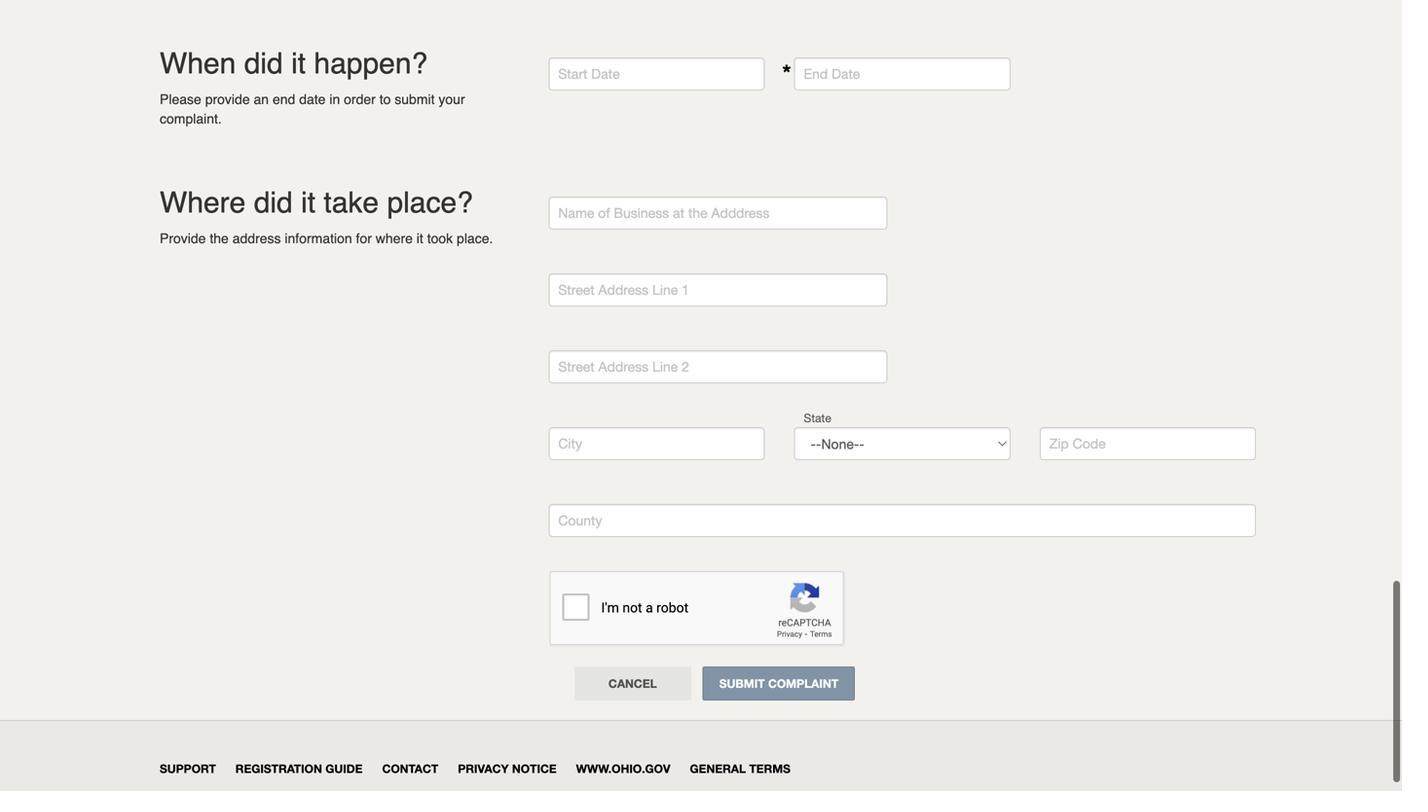 Task type: describe. For each thing, give the bounding box(es) containing it.
provide
[[205, 92, 250, 107]]

business
[[614, 205, 669, 221]]

www.ohio.gov
[[576, 762, 670, 776]]

Start Date text field
[[549, 57, 765, 91]]

cancel link
[[574, 667, 691, 701]]

county
[[558, 513, 602, 529]]

2
[[682, 359, 689, 375]]

it for happen?
[[291, 47, 306, 80]]

1
[[682, 282, 689, 298]]

privacy
[[458, 762, 509, 776]]

where did it take place?
[[160, 186, 473, 220]]

city
[[558, 436, 582, 452]]

address for 1
[[598, 282, 649, 298]]

line for 1
[[652, 282, 678, 298]]

end date
[[804, 66, 860, 82]]

place?
[[387, 186, 473, 220]]

date for start date
[[591, 66, 620, 82]]

contact link
[[382, 762, 438, 776]]

zip code
[[1049, 436, 1106, 452]]

place.
[[457, 231, 493, 246]]

registration guide link
[[235, 762, 363, 776]]

of
[[598, 205, 610, 221]]

0 horizontal spatial the
[[210, 231, 229, 246]]

street for street address line 2
[[558, 359, 595, 375]]

Street Address Line 2 text field
[[549, 351, 888, 384]]

date
[[299, 92, 326, 107]]

terms
[[749, 762, 791, 776]]

guide
[[325, 762, 363, 776]]

zip
[[1049, 436, 1069, 452]]

provide the address information for where it took place.
[[160, 231, 493, 246]]

0 vertical spatial the
[[688, 205, 707, 221]]

address for 2
[[598, 359, 649, 375]]

name of business at the adddress
[[558, 205, 770, 221]]

when
[[160, 47, 236, 80]]

Street Address Line 1 text field
[[549, 274, 888, 307]]

at
[[673, 205, 684, 221]]

contact
[[382, 762, 438, 776]]

please
[[160, 92, 201, 107]]



Task type: locate. For each thing, give the bounding box(es) containing it.
end
[[804, 66, 828, 82]]

did up address
[[254, 186, 293, 220]]

support link
[[160, 762, 216, 776]]

submit
[[395, 92, 435, 107]]

2 street from the top
[[558, 359, 595, 375]]

information
[[285, 231, 352, 246]]

address left 2
[[598, 359, 649, 375]]

privacy notice
[[458, 762, 557, 776]]

street down name
[[558, 282, 595, 298]]

start date
[[558, 66, 620, 82]]

it up date
[[291, 47, 306, 80]]

1 street from the top
[[558, 282, 595, 298]]

in
[[329, 92, 340, 107]]

Name of Business at the Adddress text field
[[549, 197, 888, 230]]

City text field
[[549, 427, 765, 461]]

1 vertical spatial street
[[558, 359, 595, 375]]

end
[[273, 92, 295, 107]]

cancel
[[608, 677, 657, 691]]

End Date text field
[[794, 57, 1010, 91]]

0 vertical spatial address
[[598, 282, 649, 298]]

County text field
[[549, 504, 1256, 537]]

street address line 1
[[558, 282, 689, 298]]

name
[[558, 205, 594, 221]]

when did it happen?
[[160, 47, 428, 80]]

did
[[244, 47, 283, 80], [254, 186, 293, 220]]

1 horizontal spatial the
[[688, 205, 707, 221]]

None button
[[703, 667, 855, 701]]

notice
[[512, 762, 557, 776]]

did for where
[[254, 186, 293, 220]]

did up an
[[244, 47, 283, 80]]

1 vertical spatial address
[[598, 359, 649, 375]]

0 horizontal spatial date
[[591, 66, 620, 82]]

general terms
[[690, 762, 791, 776]]

the right "provide"
[[210, 231, 229, 246]]

street for street address line 1
[[558, 282, 595, 298]]

order
[[344, 92, 376, 107]]

took
[[427, 231, 453, 246]]

0 vertical spatial street
[[558, 282, 595, 298]]

date right start
[[591, 66, 620, 82]]

provide
[[160, 231, 206, 246]]

registration
[[235, 762, 322, 776]]

0 vertical spatial did
[[244, 47, 283, 80]]

privacy notice link
[[458, 762, 557, 776]]

1 address from the top
[[598, 282, 649, 298]]

0 vertical spatial line
[[652, 282, 678, 298]]

the
[[688, 205, 707, 221], [210, 231, 229, 246]]

start
[[558, 66, 588, 82]]

code
[[1073, 436, 1106, 452]]

it up information
[[301, 186, 316, 220]]

take
[[324, 186, 379, 220]]

2 date from the left
[[832, 66, 860, 82]]

where
[[160, 186, 246, 220]]

it
[[291, 47, 306, 80], [301, 186, 316, 220], [417, 231, 423, 246]]

complaint.
[[160, 111, 222, 127]]

registration guide
[[235, 762, 363, 776]]

did for when
[[244, 47, 283, 80]]

the right at
[[688, 205, 707, 221]]

1 vertical spatial line
[[652, 359, 678, 375]]

general
[[690, 762, 746, 776]]

line left 1
[[652, 282, 678, 298]]

state
[[804, 411, 831, 425]]

street
[[558, 282, 595, 298], [558, 359, 595, 375]]

your
[[439, 92, 465, 107]]

it for take
[[301, 186, 316, 220]]

1 vertical spatial it
[[301, 186, 316, 220]]

it left took
[[417, 231, 423, 246]]

1 line from the top
[[652, 282, 678, 298]]

www.ohio.gov link
[[576, 762, 670, 776]]

happen?
[[314, 47, 428, 80]]

where
[[376, 231, 413, 246]]

2 vertical spatial it
[[417, 231, 423, 246]]

2 address from the top
[[598, 359, 649, 375]]

address left 1
[[598, 282, 649, 298]]

date for end date
[[832, 66, 860, 82]]

address
[[232, 231, 281, 246]]

1 horizontal spatial date
[[832, 66, 860, 82]]

street address line 2
[[558, 359, 689, 375]]

date
[[591, 66, 620, 82], [832, 66, 860, 82]]

1 vertical spatial the
[[210, 231, 229, 246]]

support
[[160, 762, 216, 776]]

line left 2
[[652, 359, 678, 375]]

street up city
[[558, 359, 595, 375]]

to
[[379, 92, 391, 107]]

2 line from the top
[[652, 359, 678, 375]]

general terms link
[[690, 762, 791, 776]]

line
[[652, 282, 678, 298], [652, 359, 678, 375]]

adddress
[[711, 205, 770, 221]]

for
[[356, 231, 372, 246]]

1 vertical spatial did
[[254, 186, 293, 220]]

1 date from the left
[[591, 66, 620, 82]]

line for 2
[[652, 359, 678, 375]]

0 vertical spatial it
[[291, 47, 306, 80]]

date right end
[[832, 66, 860, 82]]

Zip Code text field
[[1040, 427, 1256, 461]]

address
[[598, 282, 649, 298], [598, 359, 649, 375]]

an
[[254, 92, 269, 107]]

please provide an end date in order to submit your complaint.
[[160, 92, 465, 127]]



Task type: vqa. For each thing, say whether or not it's contained in the screenshot.
The It to the bottom
yes



